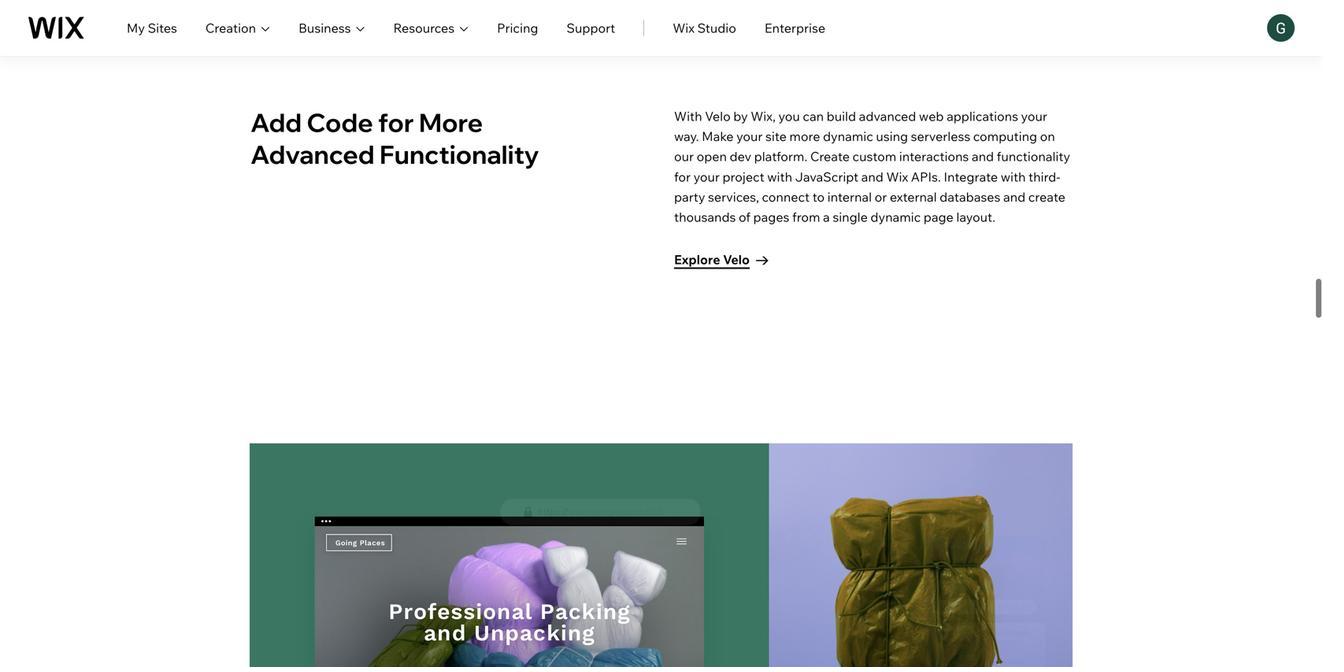 Task type: vqa. For each thing, say whether or not it's contained in the screenshot.
APIS.
yes



Task type: locate. For each thing, give the bounding box(es) containing it.
explore velo
[[674, 252, 750, 267]]

can
[[803, 108, 824, 124]]

explore velo link
[[674, 249, 781, 271]]

velo inside with velo by wix, you can build advanced web applications your way. make your site more dynamic using serverless computing on our open dev platform. create custom interactions and functionality for your project with javascript and wix apis. integrate with third- party services, connect to internal or external databases and create thousands of pages from a single dynamic page layout.
[[705, 108, 731, 124]]

0 vertical spatial your
[[1021, 108, 1048, 124]]

0 horizontal spatial for
[[378, 106, 414, 138]]

creation
[[206, 20, 256, 36]]

using
[[876, 128, 908, 144]]

business button
[[299, 19, 365, 37]]

1 vertical spatial your
[[737, 128, 763, 144]]

with down platform.
[[767, 169, 792, 185]]

for down our
[[674, 169, 691, 185]]

for
[[378, 106, 414, 138], [674, 169, 691, 185]]

you
[[779, 108, 800, 124]]

make
[[702, 128, 734, 144]]

image settings that allows you to create roles & permissions for team members and alt text for images to make your content accessible for everyone. image
[[908, 522, 1065, 667]]

wix inside with velo by wix, you can build advanced web applications your way. make your site more dynamic using serverless computing on our open dev platform. create custom interactions and functionality for your project with javascript and wix apis. integrate with third- party services, connect to internal or external databases and create thousands of pages from a single dynamic page layout.
[[887, 169, 908, 185]]

business
[[299, 20, 351, 36]]

a published magazine website built using corvid technology to create a more complex website. image
[[620, 0, 1049, 33]]

to
[[813, 189, 825, 205]]

your down the by
[[737, 128, 763, 144]]

the homepage of a packing website showcasing built-in secure hosting with wix. image
[[569, 488, 844, 667]]

1 vertical spatial wix
[[887, 169, 908, 185]]

the back-end of a magazine website using corvid technology including databases to create multiple pages and custom code. image
[[250, 0, 1072, 55]]

1 vertical spatial velo
[[723, 252, 750, 267]]

add code for more advanced functionality
[[251, 106, 539, 170]]

resources button
[[394, 19, 469, 37]]

computing
[[974, 128, 1038, 144]]

1 horizontal spatial and
[[972, 149, 994, 164]]

advanced
[[859, 108, 916, 124]]

1 vertical spatial and
[[862, 169, 884, 185]]

dynamic down or
[[871, 209, 921, 225]]

1 horizontal spatial for
[[674, 169, 691, 185]]

custom
[[853, 149, 897, 164]]

support link
[[567, 19, 615, 37]]

dynamic down build
[[823, 128, 873, 144]]

for inside the add code for more advanced functionality
[[378, 106, 414, 138]]

0 horizontal spatial with
[[767, 169, 792, 185]]

and
[[972, 149, 994, 164], [862, 169, 884, 185], [1004, 189, 1026, 205]]

your down open
[[694, 169, 720, 185]]

1 horizontal spatial your
[[737, 128, 763, 144]]

2 horizontal spatial and
[[1004, 189, 1026, 205]]

with down functionality
[[1001, 169, 1026, 185]]

velo right explore
[[723, 252, 750, 267]]

velo
[[705, 108, 731, 124], [723, 252, 750, 267]]

0 horizontal spatial wix
[[673, 20, 695, 36]]

apis.
[[911, 169, 941, 185]]

1 horizontal spatial wix
[[887, 169, 908, 185]]

platform.
[[754, 149, 808, 164]]

0 horizontal spatial and
[[862, 169, 884, 185]]

more
[[419, 106, 483, 138]]

2 with from the left
[[1001, 169, 1026, 185]]

1 horizontal spatial with
[[1001, 169, 1026, 185]]

integrate
[[944, 169, 998, 185]]

1 vertical spatial for
[[674, 169, 691, 185]]

studio
[[698, 20, 736, 36]]

velo up the 'make'
[[705, 108, 731, 124]]

your
[[1021, 108, 1048, 124], [737, 128, 763, 144], [694, 169, 720, 185]]

wix left studio
[[673, 20, 695, 36]]

2 vertical spatial your
[[694, 169, 720, 185]]

javascript
[[795, 169, 859, 185]]

dev
[[730, 149, 752, 164]]

thousands
[[674, 209, 736, 225]]

single
[[833, 209, 868, 225]]

2 horizontal spatial your
[[1021, 108, 1048, 124]]

wix studio
[[673, 20, 736, 36]]

third-
[[1029, 169, 1061, 185]]

2 vertical spatial and
[[1004, 189, 1026, 205]]

dynamic
[[823, 128, 873, 144], [871, 209, 921, 225]]

databases
[[940, 189, 1001, 205]]

wix,
[[751, 108, 776, 124]]

wix
[[673, 20, 695, 36], [887, 169, 908, 185]]

wix up the external
[[887, 169, 908, 185]]

and down the custom
[[862, 169, 884, 185]]

page
[[924, 209, 954, 225]]

creation button
[[206, 19, 270, 37]]

explore
[[674, 252, 720, 267]]

0 vertical spatial for
[[378, 106, 414, 138]]

with
[[674, 108, 702, 124]]

and left create
[[1004, 189, 1026, 205]]

0 vertical spatial velo
[[705, 108, 731, 124]]

interactions
[[899, 149, 969, 164]]

and up the "integrate"
[[972, 149, 994, 164]]

a
[[823, 209, 830, 225]]

your up on
[[1021, 108, 1048, 124]]

with velo by wix, you can build advanced web applications your way. make your site more dynamic using serverless computing on our open dev platform. create custom interactions and functionality for your project with javascript and wix apis. integrate with third- party services, connect to internal or external databases and create thousands of pages from a single dynamic page layout.
[[674, 108, 1071, 225]]

for left more
[[378, 106, 414, 138]]

my sites
[[127, 20, 177, 36]]

create
[[810, 149, 850, 164]]

velo inside explore velo link
[[723, 252, 750, 267]]

external
[[890, 189, 937, 205]]

domain of packing website shown with built-in secure web hosting. image
[[482, 481, 719, 545]]

with
[[767, 169, 792, 185], [1001, 169, 1026, 185]]

applications
[[947, 108, 1019, 124]]

party
[[674, 189, 705, 205]]

0 vertical spatial and
[[972, 149, 994, 164]]

a packing website showcasing built-in features that allows you to create roles & permissions for team members and alt text for images to make your content accessible for everyone. image
[[368, 521, 577, 667]]

0 vertical spatial wix
[[673, 20, 695, 36]]



Task type: describe. For each thing, give the bounding box(es) containing it.
services,
[[708, 189, 759, 205]]

a packing website showcasing built-in features that allows you to create roles & permissions for team members, secure hosting and alt text for image that makes your content accessible for everyone. image
[[250, 444, 1073, 667]]

profile image image
[[1268, 14, 1295, 42]]

advanced
[[251, 138, 375, 170]]

my sites link
[[127, 19, 177, 37]]

enterprise link
[[765, 19, 826, 37]]

for inside with velo by wix, you can build advanced web applications your way. make your site more dynamic using serverless computing on our open dev platform. create custom interactions and functionality for your project with javascript and wix apis. integrate with third- party services, connect to internal or external databases and create thousands of pages from a single dynamic page layout.
[[674, 169, 691, 185]]

add
[[251, 106, 302, 138]]

code
[[307, 106, 373, 138]]

site
[[766, 128, 787, 144]]

web
[[919, 108, 944, 124]]

enterprise
[[765, 20, 826, 36]]

pricing
[[497, 20, 538, 36]]

0 vertical spatial dynamic
[[823, 128, 873, 144]]

sites
[[148, 20, 177, 36]]

from
[[793, 209, 820, 225]]

layout.
[[957, 209, 996, 225]]

pages
[[754, 209, 790, 225]]

open
[[697, 149, 727, 164]]

functionality
[[997, 149, 1071, 164]]

more
[[790, 128, 820, 144]]

wix studio link
[[673, 19, 736, 37]]

pricing link
[[497, 19, 538, 37]]

of
[[739, 209, 751, 225]]

1 vertical spatial dynamic
[[871, 209, 921, 225]]

or
[[875, 189, 887, 205]]

functionality
[[380, 138, 539, 170]]

velo for explore
[[723, 252, 750, 267]]

on
[[1040, 128, 1055, 144]]

way.
[[674, 128, 699, 144]]

resources
[[394, 20, 455, 36]]

icons representing security and privacy that are built-in to every wix site. image
[[766, 651, 837, 667]]

0 horizontal spatial your
[[694, 169, 720, 185]]

my
[[127, 20, 145, 36]]

create
[[1029, 189, 1066, 205]]

by
[[734, 108, 748, 124]]

support
[[567, 20, 615, 36]]

our
[[674, 149, 694, 164]]

serverless
[[911, 128, 971, 144]]

connect
[[762, 189, 810, 205]]

1 with from the left
[[767, 169, 792, 185]]

velo for with
[[705, 108, 731, 124]]

internal
[[828, 189, 872, 205]]

project
[[723, 169, 765, 185]]

build
[[827, 108, 856, 124]]



